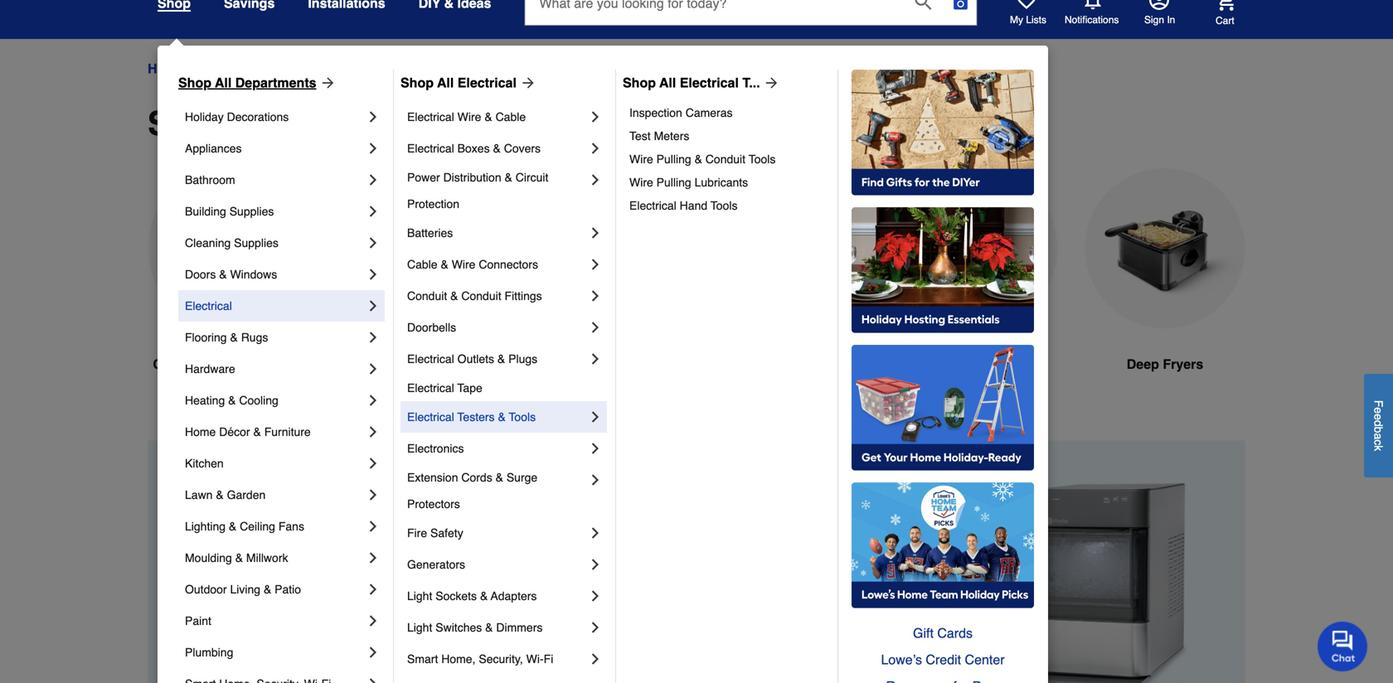 Task type: locate. For each thing, give the bounding box(es) containing it.
light down generators
[[407, 590, 432, 603]]

all inside 'link'
[[659, 75, 676, 90]]

appliances up bathroom at the top left of page
[[185, 142, 242, 155]]

lowe's home team holiday picks. image
[[852, 483, 1034, 609]]

security,
[[479, 653, 523, 666]]

deep
[[1127, 357, 1159, 372]]

electrical up "electrical wire & cable" link
[[458, 75, 517, 90]]

plugs
[[508, 352, 537, 366]]

heating & cooling link
[[185, 385, 365, 416]]

appliances link down decorations at top
[[185, 133, 365, 164]]

electrical for electrical hand tools
[[629, 199, 676, 212]]

smart home, security, wi-fi link
[[407, 643, 587, 675]]

extension cords & surge protectors link
[[407, 464, 587, 517]]

lowe's home improvement notification center image
[[1083, 0, 1103, 10]]

notifications
[[1065, 14, 1119, 26]]

electrical outlets & plugs
[[407, 352, 537, 366]]

0 vertical spatial home
[[148, 61, 184, 76]]

0 horizontal spatial shop
[[178, 75, 211, 90]]

electrical tape
[[407, 381, 482, 395]]

holiday
[[185, 110, 224, 124]]

1 vertical spatial appliances link
[[185, 133, 365, 164]]

2 all from the left
[[437, 75, 454, 90]]

electrical hand tools link
[[629, 194, 826, 217]]

& right boxes
[[493, 142, 501, 155]]

1 vertical spatial pulling
[[656, 176, 691, 189]]

light
[[407, 590, 432, 603], [407, 621, 432, 634]]

electrical inside "electrical wire & cable" link
[[407, 110, 454, 124]]

arrow right image inside 'shop all departments' link
[[316, 75, 336, 91]]

a black and stainless steel countertop microwave. image
[[148, 168, 308, 329]]

hardware link
[[185, 353, 365, 385]]

shop for shop all electrical t...
[[623, 75, 656, 90]]

tools down electrical tape link
[[509, 410, 536, 424]]

electrical left 'hand'
[[629, 199, 676, 212]]

0 horizontal spatial small
[[148, 104, 236, 143]]

1 vertical spatial home
[[185, 425, 216, 439]]

1 vertical spatial supplies
[[234, 236, 279, 250]]

0 vertical spatial pulling
[[656, 153, 691, 166]]

electrical inside electrical testers & tools link
[[407, 410, 454, 424]]

& left circuit
[[505, 171, 512, 184]]

inspection
[[629, 106, 682, 119]]

appliances right 'departments'
[[321, 61, 385, 76]]

0 horizontal spatial arrow right image
[[316, 75, 336, 91]]

tools down lubricants
[[711, 199, 738, 212]]

e up b
[[1372, 414, 1385, 420]]

inspection cameras
[[629, 106, 733, 119]]

ice
[[410, 357, 428, 372]]

chevron right image for electrical
[[365, 298, 381, 314]]

arrow right image
[[760, 75, 780, 91]]

light up "smart"
[[407, 621, 432, 634]]

None search field
[[524, 0, 977, 41]]

shop up electrical wire & cable
[[401, 75, 434, 90]]

chevron right image for holiday decorations
[[365, 109, 381, 125]]

appliances link up holiday decorations
[[199, 59, 270, 79]]

chevron right image for building supplies
[[365, 203, 381, 220]]

1 e from the top
[[1372, 407, 1385, 414]]

doorbells link
[[407, 312, 587, 343]]

cable up covers
[[496, 110, 526, 124]]

appliances down small appliances link
[[245, 104, 421, 143]]

electrical down ice
[[407, 381, 454, 395]]

cart
[[1216, 15, 1234, 26]]

1 pulling from the top
[[656, 153, 691, 166]]

2 pulling from the top
[[656, 176, 691, 189]]

arrow right image up "electrical wire & cable" link
[[517, 75, 536, 91]]

cart button
[[1192, 0, 1236, 27]]

0 vertical spatial supplies
[[229, 205, 274, 218]]

chevron right image for lighting & ceiling fans
[[365, 518, 381, 535]]

arrow right image
[[316, 75, 336, 91], [517, 75, 536, 91]]

shop up holiday
[[178, 75, 211, 90]]

small appliances
[[284, 61, 385, 76], [148, 104, 421, 143]]

holiday decorations
[[185, 110, 289, 124]]

conduit inside wire pulling & conduit tools link
[[706, 153, 746, 166]]

outlets
[[457, 352, 494, 366]]

& inside power distribution & circuit protection
[[505, 171, 512, 184]]

electrical inside the electrical outlets & plugs link
[[407, 352, 454, 366]]

plumbing link
[[185, 637, 365, 668]]

chevron right image for home décor & furniture
[[365, 424, 381, 440]]

& right testers
[[498, 410, 506, 424]]

d
[[1372, 420, 1385, 427]]

electrical inside 'electrical hand tools' link
[[629, 199, 676, 212]]

0 horizontal spatial cable
[[407, 258, 437, 271]]

3 shop from the left
[[623, 75, 656, 90]]

moulding & millwork
[[185, 551, 288, 565]]

safety
[[430, 527, 463, 540]]

protection
[[407, 197, 459, 211]]

e
[[1372, 407, 1385, 414], [1372, 414, 1385, 420]]

building
[[185, 205, 226, 218]]

0 vertical spatial appliances link
[[199, 59, 270, 79]]

electrical up cameras
[[680, 75, 739, 90]]

electrical
[[458, 75, 517, 90], [680, 75, 739, 90], [407, 110, 454, 124], [407, 142, 454, 155], [629, 199, 676, 212], [185, 299, 232, 313], [407, 352, 454, 366], [407, 381, 454, 395], [407, 410, 454, 424]]

shop inside 'link'
[[623, 75, 656, 90]]

1 shop from the left
[[178, 75, 211, 90]]

1 vertical spatial cable
[[407, 258, 437, 271]]

chevron right image
[[365, 109, 381, 125], [587, 109, 604, 125], [365, 203, 381, 220], [365, 235, 381, 251], [587, 288, 604, 304], [365, 361, 381, 377], [365, 392, 381, 409], [365, 424, 381, 440], [587, 472, 604, 488], [587, 525, 604, 541], [587, 651, 604, 668]]

doors & windows link
[[185, 259, 365, 290]]

electrical for electrical boxes & covers
[[407, 142, 454, 155]]

chevron right image for electrical boxes & covers
[[587, 140, 604, 157]]

1 horizontal spatial arrow right image
[[517, 75, 536, 91]]

home for home décor & furniture
[[185, 425, 216, 439]]

sign in button
[[1144, 0, 1175, 27]]

fire safety
[[407, 527, 463, 540]]

chevron right image for cable & wire connectors
[[587, 256, 604, 273]]

& left millwork
[[235, 551, 243, 565]]

2 horizontal spatial conduit
[[706, 153, 746, 166]]

chevron right image for batteries
[[587, 225, 604, 241]]

electrical down shop all electrical
[[407, 110, 454, 124]]

electrical for electrical tape
[[407, 381, 454, 395]]

a
[[1372, 433, 1385, 440]]

2 vertical spatial tools
[[509, 410, 536, 424]]

cooling
[[239, 394, 279, 407]]

all up holiday decorations
[[215, 75, 232, 90]]

2 e from the top
[[1372, 414, 1385, 420]]

small up holiday decorations link
[[284, 61, 317, 76]]

extension
[[407, 471, 458, 484]]

0 horizontal spatial home
[[148, 61, 184, 76]]

chevron right image for paint
[[365, 613, 381, 629]]

shop up inspection
[[623, 75, 656, 90]]

0 horizontal spatial all
[[215, 75, 232, 90]]

sign in
[[1144, 14, 1175, 26]]

building supplies
[[185, 205, 274, 218]]

chevron right image for conduit & conduit fittings
[[587, 288, 604, 304]]

rugs
[[241, 331, 268, 344]]

appliances
[[199, 61, 270, 76], [321, 61, 385, 76], [245, 104, 421, 143], [185, 142, 242, 155]]

chevron right image for power distribution & circuit protection
[[587, 172, 604, 188]]

& right cords
[[496, 471, 503, 484]]

electrical up electronics
[[407, 410, 454, 424]]

& left ceiling
[[229, 520, 237, 533]]

chevron right image for extension cords & surge protectors
[[587, 472, 604, 488]]

1 light from the top
[[407, 590, 432, 603]]

electrical hand tools
[[629, 199, 738, 212]]

0 vertical spatial light
[[407, 590, 432, 603]]

electrical inside electrical boxes & covers link
[[407, 142, 454, 155]]

lubricants
[[695, 176, 748, 189]]

electrical wire & cable
[[407, 110, 526, 124]]

pulling up the electrical hand tools
[[656, 176, 691, 189]]

chevron right image for fire safety
[[587, 525, 604, 541]]

pulling down meters
[[656, 153, 691, 166]]

shop all electrical link
[[401, 73, 536, 93]]

e up d
[[1372, 407, 1385, 414]]

electrical for electrical
[[185, 299, 232, 313]]

0 horizontal spatial tools
[[509, 410, 536, 424]]

light for light switches & dimmers
[[407, 621, 432, 634]]

all
[[215, 75, 232, 90], [437, 75, 454, 90], [659, 75, 676, 90]]

1 vertical spatial small
[[148, 104, 236, 143]]

1 all from the left
[[215, 75, 232, 90]]

appliances up holiday decorations
[[199, 61, 270, 76]]

chevron right image for lawn & garden
[[365, 487, 381, 503]]

bathroom link
[[185, 164, 365, 196]]

ceiling
[[240, 520, 275, 533]]

light switches & dimmers link
[[407, 612, 587, 643]]

light sockets & adapters
[[407, 590, 537, 603]]

chevron right image for moulding & millwork
[[365, 550, 381, 566]]

small up bathroom at the top left of page
[[148, 104, 236, 143]]

conduit up doorbells at the left of the page
[[407, 289, 447, 303]]

2 light from the top
[[407, 621, 432, 634]]

shop all electrical t... link
[[623, 73, 780, 93]]

& left cooling
[[228, 394, 236, 407]]

1 horizontal spatial cable
[[496, 110, 526, 124]]

1 vertical spatial tools
[[711, 199, 738, 212]]

home link
[[148, 59, 184, 79]]

chevron right image for bathroom
[[365, 172, 381, 188]]

chevron right image for outdoor living & patio
[[365, 581, 381, 598]]

0 vertical spatial tools
[[749, 153, 776, 166]]

1 horizontal spatial conduit
[[461, 289, 501, 303]]

1 arrow right image from the left
[[316, 75, 336, 91]]

chevron right image for electrical testers & tools
[[587, 409, 604, 425]]

shop all departments
[[178, 75, 316, 90]]

meters
[[654, 129, 689, 143]]

small appliances down 'departments'
[[148, 104, 421, 143]]

chevron right image for light sockets & adapters
[[587, 588, 604, 605]]

conduit down test meters link
[[706, 153, 746, 166]]

doors
[[185, 268, 216, 281]]

cable & wire connectors link
[[407, 249, 587, 280]]

electrical for electrical testers & tools
[[407, 410, 454, 424]]

toaster ovens link
[[522, 168, 683, 414]]

lowe's home improvement cart image
[[1216, 0, 1236, 11]]

lawn
[[185, 488, 213, 502]]

hand
[[680, 199, 707, 212]]

shop for shop all departments
[[178, 75, 211, 90]]

all up electrical wire & cable
[[437, 75, 454, 90]]

& down batteries
[[441, 258, 448, 271]]

chevron right image
[[365, 140, 381, 157], [587, 140, 604, 157], [365, 172, 381, 188], [587, 172, 604, 188], [587, 225, 604, 241], [587, 256, 604, 273], [365, 266, 381, 283], [365, 298, 381, 314], [587, 319, 604, 336], [365, 329, 381, 346], [587, 351, 604, 367], [587, 409, 604, 425], [587, 440, 604, 457], [365, 455, 381, 472], [365, 487, 381, 503], [365, 518, 381, 535], [365, 550, 381, 566], [587, 556, 604, 573], [365, 581, 381, 598], [587, 588, 604, 605], [365, 613, 381, 629], [587, 619, 604, 636], [365, 644, 381, 661], [365, 676, 381, 683]]

1 horizontal spatial tools
[[711, 199, 738, 212]]

supplies up windows
[[234, 236, 279, 250]]

outdoor
[[185, 583, 227, 596]]

0 vertical spatial small
[[284, 61, 317, 76]]

supplies up cleaning supplies
[[229, 205, 274, 218]]

flooring & rugs link
[[185, 322, 365, 353]]

a gray and stainless steel ninja air fryer. image
[[710, 168, 871, 329]]

2 horizontal spatial all
[[659, 75, 676, 90]]

arrow right image up holiday decorations link
[[316, 75, 336, 91]]

electrical inside electrical link
[[185, 299, 232, 313]]

inspection cameras link
[[629, 101, 826, 124]]

home inside home décor & furniture link
[[185, 425, 216, 439]]

smart home, security, wi-fi
[[407, 653, 553, 666]]

camera image
[[952, 0, 969, 12]]

electrical down doorbells at the left of the page
[[407, 352, 454, 366]]

2 shop from the left
[[401, 75, 434, 90]]

1 horizontal spatial all
[[437, 75, 454, 90]]

pulling for &
[[656, 153, 691, 166]]

outdoor living & patio
[[185, 583, 301, 596]]

gift cards
[[913, 626, 973, 641]]

3 all from the left
[[659, 75, 676, 90]]

1 vertical spatial light
[[407, 621, 432, 634]]

2 horizontal spatial tools
[[749, 153, 776, 166]]

lowe's home improvement lists image
[[1017, 0, 1037, 10]]

small appliances up holiday decorations link
[[284, 61, 385, 76]]

1 horizontal spatial shop
[[401, 75, 434, 90]]

electrical up flooring
[[185, 299, 232, 313]]

electrical for electrical wire & cable
[[407, 110, 454, 124]]

décor
[[219, 425, 250, 439]]

shop all electrical t...
[[623, 75, 760, 90]]

chevron right image for light switches & dimmers
[[587, 619, 604, 636]]

center
[[965, 652, 1005, 668]]

lowe's credit center link
[[852, 647, 1034, 673]]

2 arrow right image from the left
[[517, 75, 536, 91]]

1 horizontal spatial home
[[185, 425, 216, 439]]

& left patio
[[264, 583, 271, 596]]

chevron right image for heating & cooling
[[365, 392, 381, 409]]

all up inspection
[[659, 75, 676, 90]]

departments
[[235, 75, 316, 90]]

arrow right image inside shop all electrical link
[[517, 75, 536, 91]]

electrical up power
[[407, 142, 454, 155]]

tools down test meters link
[[749, 153, 776, 166]]

conduit down the cable & wire connectors
[[461, 289, 501, 303]]

cable down batteries
[[407, 258, 437, 271]]

lawn & garden link
[[185, 479, 365, 511]]

paint link
[[185, 605, 365, 637]]

electrical inside electrical tape link
[[407, 381, 454, 395]]

2 horizontal spatial shop
[[623, 75, 656, 90]]

protectors
[[407, 498, 460, 511]]

all for shop all electrical t...
[[659, 75, 676, 90]]

fire
[[407, 527, 427, 540]]

1 horizontal spatial small
[[284, 61, 317, 76]]



Task type: describe. For each thing, give the bounding box(es) containing it.
chevron right image for electronics
[[587, 440, 604, 457]]

cords
[[461, 471, 492, 484]]

wire pulling & conduit tools
[[629, 153, 776, 166]]

toaster
[[557, 357, 604, 372]]

blenders link
[[897, 168, 1058, 414]]

shop all electrical
[[401, 75, 517, 90]]

a gray ninja blender. image
[[897, 168, 1058, 329]]

wi-
[[526, 653, 544, 666]]

countertop
[[153, 357, 224, 372]]

& up wire pulling lubricants
[[695, 153, 702, 166]]

lists
[[1026, 14, 1047, 26]]

hardware
[[185, 362, 235, 376]]

garden
[[227, 488, 266, 502]]

chevron right image for kitchen
[[365, 455, 381, 472]]

get your home holiday-ready. image
[[852, 345, 1034, 471]]

chevron right image for flooring & rugs
[[365, 329, 381, 346]]

my lists link
[[1010, 0, 1047, 27]]

deep fryers
[[1127, 357, 1203, 372]]

chevron right image for generators
[[587, 556, 604, 573]]

home,
[[441, 653, 476, 666]]

all for shop all electrical
[[437, 75, 454, 90]]

Search Query text field
[[525, 0, 902, 25]]

my
[[1010, 14, 1023, 26]]

lighting
[[185, 520, 226, 533]]

extension cords & surge protectors
[[407, 471, 541, 511]]

wire pulling lubricants link
[[629, 171, 826, 194]]

electrical for electrical outlets & plugs
[[407, 352, 454, 366]]

tools inside wire pulling & conduit tools link
[[749, 153, 776, 166]]

chevron right image for appliances
[[365, 140, 381, 157]]

cable & wire connectors
[[407, 258, 538, 271]]

0 vertical spatial cable
[[496, 110, 526, 124]]

light switches & dimmers
[[407, 621, 543, 634]]

heating & cooling
[[185, 394, 279, 407]]

shop all departments link
[[178, 73, 336, 93]]

circuit
[[516, 171, 548, 184]]

electronics link
[[407, 433, 587, 464]]

microwaves
[[228, 357, 303, 372]]

fans
[[278, 520, 304, 533]]

decorations
[[227, 110, 289, 124]]

plumbing
[[185, 646, 233, 659]]

b
[[1372, 427, 1385, 433]]

paint
[[185, 614, 211, 628]]

lowe's home improvement account image
[[1149, 0, 1169, 10]]

portable ice makers
[[353, 357, 478, 372]]

chevron right image for smart home, security, wi-fi
[[587, 651, 604, 668]]

arrow right image for shop all electrical
[[517, 75, 536, 91]]

gift cards link
[[852, 620, 1034, 647]]

chevron right image for plumbing
[[365, 644, 381, 661]]

supplies for building supplies
[[229, 205, 274, 218]]

f e e d b a c k
[[1372, 400, 1385, 451]]

0 horizontal spatial conduit
[[407, 289, 447, 303]]

& down the cable & wire connectors
[[450, 289, 458, 303]]

electrical boxes & covers
[[407, 142, 541, 155]]

tools inside 'electrical hand tools' link
[[711, 199, 738, 212]]

credit
[[926, 652, 961, 668]]

holiday hosting essentials. image
[[852, 207, 1034, 333]]

home décor & furniture link
[[185, 416, 365, 448]]

advertisement region
[[148, 441, 1246, 683]]

doors & windows
[[185, 268, 277, 281]]

boxes
[[457, 142, 490, 155]]

chat invite button image
[[1318, 621, 1368, 672]]

batteries link
[[407, 217, 587, 249]]

shop for shop all electrical
[[401, 75, 434, 90]]

c
[[1372, 440, 1385, 445]]

wire pulling lubricants
[[629, 176, 748, 189]]

chevron right image for electrical wire & cable
[[587, 109, 604, 125]]

fittings
[[505, 289, 542, 303]]

chevron right image for hardware
[[365, 361, 381, 377]]

& right décor
[[253, 425, 261, 439]]

t...
[[742, 75, 760, 90]]

cleaning supplies link
[[185, 227, 365, 259]]

lighting & ceiling fans
[[185, 520, 304, 533]]

windows
[[230, 268, 277, 281]]

search image
[[915, 0, 932, 10]]

power distribution & circuit protection
[[407, 171, 552, 211]]

& left dimmers
[[485, 621, 493, 634]]

testers
[[457, 410, 495, 424]]

& left rugs
[[230, 331, 238, 344]]

lowe's
[[881, 652, 922, 668]]

a stainless steel toaster oven. image
[[522, 168, 683, 329]]

0 vertical spatial small appliances
[[284, 61, 385, 76]]

surge
[[507, 471, 538, 484]]

electronics
[[407, 442, 464, 455]]

bathroom
[[185, 173, 235, 187]]

& up electrical boxes & covers link at the top of the page
[[485, 110, 492, 124]]

light for light sockets & adapters
[[407, 590, 432, 603]]

fryers
[[1163, 357, 1203, 372]]

countertop microwaves
[[153, 357, 303, 372]]

supplies for cleaning supplies
[[234, 236, 279, 250]]

chevron right image for electrical outlets & plugs
[[587, 351, 604, 367]]

electrical inside shop all electrical link
[[458, 75, 517, 90]]

& inside extension cords & surge protectors
[[496, 471, 503, 484]]

distribution
[[443, 171, 501, 184]]

conduit & conduit fittings
[[407, 289, 542, 303]]

chevron right image for doors & windows
[[365, 266, 381, 283]]

electrical tape link
[[407, 375, 604, 401]]

a silver-colored new air portable ice maker. image
[[335, 168, 496, 329]]

building supplies link
[[185, 196, 365, 227]]

home décor & furniture
[[185, 425, 311, 439]]

tools inside electrical testers & tools link
[[509, 410, 536, 424]]

electrical testers & tools link
[[407, 401, 587, 433]]

covers
[[504, 142, 541, 155]]

electrical outlets & plugs link
[[407, 343, 587, 375]]

chevron right image for cleaning supplies
[[365, 235, 381, 251]]

find gifts for the diyer. image
[[852, 70, 1034, 196]]

test meters
[[629, 129, 689, 143]]

fi
[[544, 653, 553, 666]]

& right sockets
[[480, 590, 488, 603]]

heating
[[185, 394, 225, 407]]

arrow right image for shop all departments
[[316, 75, 336, 91]]

pulling for lubricants
[[656, 176, 691, 189]]

sockets
[[436, 590, 477, 603]]

patio
[[275, 583, 301, 596]]

home for home
[[148, 61, 184, 76]]

chevron right image for doorbells
[[587, 319, 604, 336]]

& right the doors at the top of the page
[[219, 268, 227, 281]]

& left plugs
[[497, 352, 505, 366]]

cleaning supplies
[[185, 236, 279, 250]]

furniture
[[264, 425, 311, 439]]

cards
[[937, 626, 973, 641]]

living
[[230, 583, 260, 596]]

& right lawn
[[216, 488, 224, 502]]

in
[[1167, 14, 1175, 26]]

blenders
[[949, 357, 1006, 372]]

wire pulling & conduit tools link
[[629, 148, 826, 171]]

lowe's credit center
[[881, 652, 1005, 668]]

cleaning
[[185, 236, 231, 250]]

a chefman stainless steel deep fryer. image
[[1085, 168, 1246, 329]]

ovens
[[608, 357, 648, 372]]

f e e d b a c k button
[[1364, 374, 1393, 477]]

electrical testers & tools
[[407, 410, 536, 424]]

electrical inside 'shop all electrical t...' 'link'
[[680, 75, 739, 90]]

1 vertical spatial small appliances
[[148, 104, 421, 143]]

all for shop all departments
[[215, 75, 232, 90]]

moulding & millwork link
[[185, 542, 365, 574]]

light sockets & adapters link
[[407, 580, 587, 612]]



Task type: vqa. For each thing, say whether or not it's contained in the screenshot.
hours associated with 233
no



